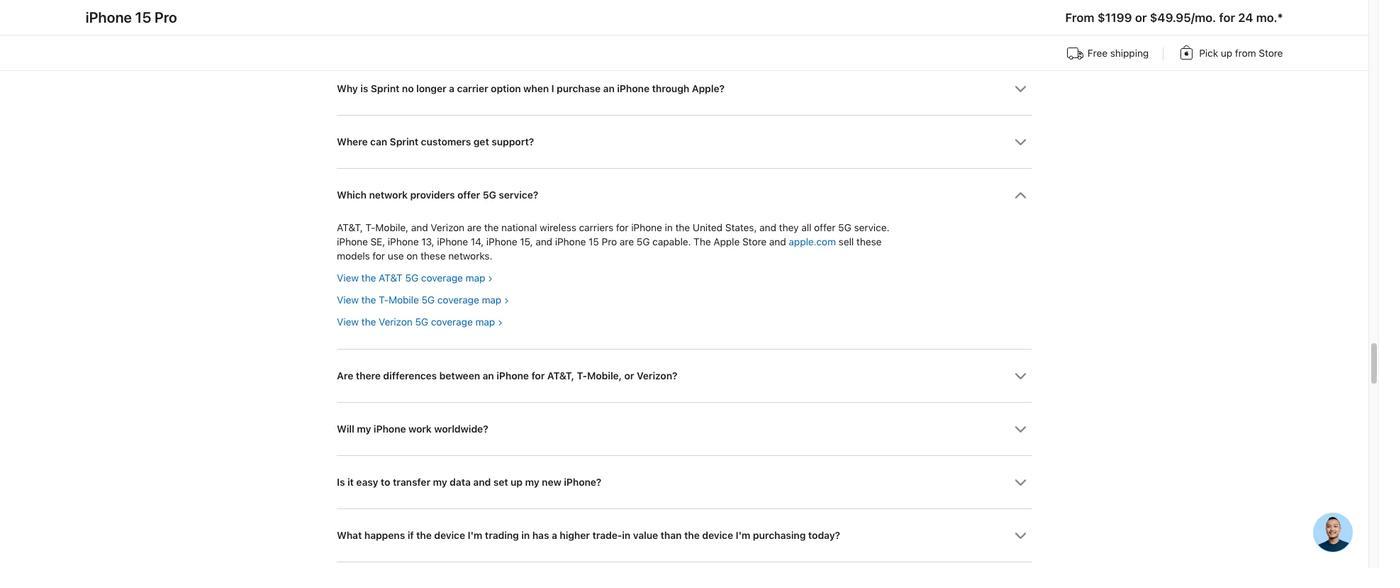 Task type: vqa. For each thing, say whether or not it's contained in the screenshot.
iPhone in "dropdown button"
yes



Task type: describe. For each thing, give the bounding box(es) containing it.
from
[[1066, 11, 1095, 25]]

view the t‑mobile 5g coverage map link
[[337, 294, 509, 306]]

which
[[337, 189, 367, 201]]

differences
[[383, 370, 437, 382]]

pro
[[602, 236, 617, 247]]

sell
[[839, 236, 854, 247]]

what
[[337, 530, 362, 541]]

14,
[[471, 236, 484, 247]]

shipping
[[1111, 48, 1149, 59]]

0 vertical spatial up
[[1221, 48, 1233, 59]]

and up 13,
[[411, 222, 428, 233]]

$49.95
[[1150, 11, 1192, 25]]

5g right at&t
[[405, 272, 419, 284]]

apple?
[[692, 83, 725, 94]]

the right if
[[416, 530, 432, 541]]

happens
[[364, 530, 405, 541]]

2 i'm from the left
[[736, 530, 751, 541]]

on
[[407, 250, 418, 262]]

0 horizontal spatial these
[[421, 250, 446, 262]]

carriers
[[579, 222, 614, 233]]

for inside 'dropdown button'
[[532, 370, 545, 382]]

$1199
[[1098, 11, 1133, 25]]

network
[[369, 189, 408, 201]]

when
[[524, 83, 549, 94]]

at&t
[[379, 272, 403, 284]]

in for higher
[[622, 530, 631, 541]]

or inside are there differences between an iphone for at&t, t-mobile, or verizon? 'dropdown button'
[[625, 370, 635, 382]]

is it easy to transfer my data and set up my new iphone? button
[[337, 456, 1032, 509]]

for inside at&t, t-mobile, and verizon are the national wireless carriers for iphone in the united states, and they all offer 5g service. iphone se, iphone 13, iphone 14, iphone 15, and iphone 15 pro are 5g capable. the apple store and
[[616, 222, 629, 233]]

1 horizontal spatial these
[[857, 236, 882, 247]]

if
[[408, 530, 414, 541]]

the up capable.
[[676, 222, 690, 233]]

iphone down wireless
[[555, 236, 586, 247]]

are
[[337, 370, 353, 382]]

where
[[337, 136, 368, 148]]

and inside dropdown button
[[473, 477, 491, 488]]

is
[[361, 83, 368, 94]]

through
[[652, 83, 690, 94]]

value
[[633, 530, 658, 541]]

the up there
[[361, 317, 376, 328]]

an inside dropdown button
[[603, 83, 615, 94]]

5g inside dropdown button
[[483, 189, 496, 201]]

can
[[370, 136, 387, 148]]

chevrondown image for why is sprint no longer a carrier option when i purchase an iphone through apple?
[[1015, 83, 1027, 95]]

networks.
[[448, 250, 493, 262]]

in for for
[[665, 222, 673, 233]]

service?
[[499, 189, 539, 201]]

apple
[[714, 236, 740, 247]]

0 vertical spatial are
[[467, 222, 482, 233]]

what happens if the device i'm trading in has a higher trade-in value than the device i'm purchasing today?
[[337, 530, 841, 541]]

models
[[337, 250, 370, 262]]

view the at&t 5g coverage map
[[337, 272, 485, 284]]

and down wireless
[[536, 236, 553, 247]]

between
[[440, 370, 480, 382]]

map for view the t‑mobile 5g coverage map
[[482, 294, 502, 306]]

iphone up capable.
[[631, 222, 662, 233]]

15
[[589, 236, 599, 247]]

worldwide?
[[434, 424, 488, 435]]

store inside at&t, t-mobile, and verizon are the national wireless carriers for iphone in the united states, and they all offer 5g service. iphone se, iphone 13, iphone 14, iphone 15, and iphone 15 pro are 5g capable. the apple store and
[[743, 236, 767, 247]]

purchasing
[[753, 530, 806, 541]]

map for view the verizon 5g coverage map
[[476, 317, 495, 328]]

easy
[[356, 477, 378, 488]]

iphone 15 pro
[[86, 9, 177, 26]]

wireless
[[540, 222, 577, 233]]

13,
[[422, 236, 435, 247]]

view the at&t 5g coverage map link
[[337, 272, 493, 284]]

iphone up models
[[337, 236, 368, 247]]

get
[[474, 136, 489, 148]]

1 device from the left
[[434, 530, 465, 541]]

map for view the at&t 5g coverage map
[[466, 272, 485, 284]]

from $1199 or $49.95 /mo. for 24 mo. *
[[1066, 11, 1284, 25]]

chevrondown image for new
[[1015, 477, 1027, 489]]

free
[[1088, 48, 1108, 59]]

pick up from store
[[1200, 48, 1284, 59]]

mobile, inside at&t, t-mobile, and verizon are the national wireless carriers for iphone in the united states, and they all offer 5g service. iphone se, iphone 13, iphone 14, iphone 15, and iphone 15 pro are 5g capable. the apple store and
[[376, 222, 409, 233]]

se,
[[371, 236, 385, 247]]

states,
[[726, 222, 757, 233]]

24
[[1239, 11, 1254, 25]]

pick
[[1200, 48, 1219, 59]]

5g left capable.
[[637, 236, 650, 247]]

national
[[502, 222, 537, 233]]

what happens if the device i'm trading in has a higher trade-in value than the device i'm purchasing today? button
[[337, 510, 1032, 562]]

apple.com
[[789, 236, 836, 247]]

customers
[[421, 136, 471, 148]]

providers
[[410, 189, 455, 201]]

at&t, t-mobile, and verizon are the national wireless carriers for iphone in the united states, and they all offer 5g service. iphone se, iphone 13, iphone 14, iphone 15, and iphone 15 pro are 5g capable. the apple store and
[[337, 222, 890, 247]]

transfer
[[393, 477, 431, 488]]

iphone 15,
[[487, 236, 533, 247]]

view the t‑mobile 5g coverage map
[[337, 294, 502, 306]]

/mo.
[[1192, 11, 1217, 25]]

at&t, inside 'dropdown button'
[[548, 370, 575, 382]]

view for view the at&t 5g coverage map
[[337, 272, 359, 284]]

support?
[[492, 136, 534, 148]]

view for view the verizon 5g coverage map
[[337, 317, 359, 328]]

longer
[[416, 83, 447, 94]]

coverage for verizon
[[431, 317, 473, 328]]

chevrondown image for trade-
[[1015, 530, 1027, 542]]



Task type: locate. For each thing, give the bounding box(es) containing it.
list item containing which network providers offer 5g service?
[[337, 168, 1032, 349]]

1 vertical spatial these
[[421, 250, 446, 262]]

0 vertical spatial at&t,
[[337, 222, 363, 233]]

1 vertical spatial up
[[511, 477, 523, 488]]

2 chevrondown image from the top
[[1015, 189, 1027, 202]]

t-
[[366, 222, 376, 233], [577, 370, 587, 382]]

verizon?
[[637, 370, 678, 382]]

1 vertical spatial list item
[[337, 168, 1032, 349]]

2 device from the left
[[702, 530, 734, 541]]

i
[[552, 83, 554, 94]]

0 horizontal spatial t-
[[366, 222, 376, 233]]

0 horizontal spatial are
[[467, 222, 482, 233]]

use
[[388, 250, 404, 262]]

is it easy to transfer my data and set up my new iphone?
[[337, 477, 602, 488]]

1 horizontal spatial up
[[1221, 48, 1233, 59]]

for inside sell these models for use on these networks.
[[373, 250, 385, 262]]

0 vertical spatial or
[[1136, 11, 1147, 25]]

1 horizontal spatial offer
[[814, 222, 836, 233]]

higher
[[560, 530, 590, 541]]

1 horizontal spatial are
[[620, 236, 634, 247]]

are up 14,
[[467, 222, 482, 233]]

the
[[694, 236, 711, 247]]

today?
[[809, 530, 841, 541]]

chevrondown image inside the where can sprint customers get support? dropdown button
[[1015, 136, 1027, 148]]

0 horizontal spatial at&t,
[[337, 222, 363, 233]]

in inside at&t, t-mobile, and verizon are the national wireless carriers for iphone in the united states, and they all offer 5g service. iphone se, iphone 13, iphone 14, iphone 15, and iphone 15 pro are 5g capable. the apple store and
[[665, 222, 673, 233]]

my right the will
[[357, 424, 371, 435]]

1 vertical spatial mobile,
[[587, 370, 622, 382]]

set
[[494, 477, 508, 488]]

option
[[491, 83, 521, 94]]

5 chevrondown image from the top
[[1015, 530, 1027, 542]]

than
[[661, 530, 682, 541]]

0 vertical spatial chevrondown image
[[1015, 83, 1027, 95]]

the right the than
[[685, 530, 700, 541]]

in left value
[[622, 530, 631, 541]]

1 horizontal spatial mobile,
[[587, 370, 622, 382]]

t‑mobile
[[379, 294, 419, 306]]

0 horizontal spatial up
[[511, 477, 523, 488]]

1 vertical spatial verizon
[[379, 317, 413, 328]]

sprint right "is"
[[371, 83, 400, 94]]

5g up view the verizon 5g coverage map link
[[422, 294, 435, 306]]

or left verizon?
[[625, 370, 635, 382]]

0 horizontal spatial i'm
[[468, 530, 483, 541]]

a right longer
[[449, 83, 455, 94]]

iphone up networks.
[[437, 236, 468, 247]]

1 horizontal spatial in
[[622, 530, 631, 541]]

verizon up 13,
[[431, 222, 465, 233]]

offer inside at&t, t-mobile, and verizon are the national wireless carriers for iphone in the united states, and they all offer 5g service. iphone se, iphone 13, iphone 14, iphone 15, and iphone 15 pro are 5g capable. the apple store and
[[814, 222, 836, 233]]

an right 'purchase'
[[603, 83, 615, 94]]

work
[[409, 424, 432, 435]]

chevrondown image
[[1015, 83, 1027, 95], [1015, 424, 1027, 436]]

is
[[337, 477, 345, 488]]

sprint inside the where can sprint customers get support? dropdown button
[[390, 136, 419, 148]]

view
[[337, 272, 359, 284], [337, 294, 359, 306], [337, 317, 359, 328]]

why
[[337, 83, 358, 94]]

5g left 'service?'
[[483, 189, 496, 201]]

1 vertical spatial map
[[482, 294, 502, 306]]

coverage down 'view the t‑mobile 5g coverage map' link
[[431, 317, 473, 328]]

mobile,
[[376, 222, 409, 233], [587, 370, 622, 382]]

coverage up 'view the t‑mobile 5g coverage map' link
[[421, 272, 463, 284]]

0 horizontal spatial device
[[434, 530, 465, 541]]

and down they
[[770, 236, 787, 247]]

are there differences between an iphone for at&t, t-mobile, or verizon? button
[[337, 350, 1032, 402]]

new
[[542, 477, 562, 488]]

1 vertical spatial at&t,
[[548, 370, 575, 382]]

0 horizontal spatial verizon
[[379, 317, 413, 328]]

which network providers offer 5g service? button
[[337, 169, 1032, 221]]

an inside 'dropdown button'
[[483, 370, 494, 382]]

mobile, inside 'dropdown button'
[[587, 370, 622, 382]]

to
[[381, 477, 390, 488]]

chevrondown image inside why is sprint no longer a carrier option when i purchase an iphone through apple? dropdown button
[[1015, 83, 1027, 95]]

where can sprint customers get support?
[[337, 136, 534, 148]]

from
[[1236, 48, 1257, 59]]

1 horizontal spatial a
[[552, 530, 557, 541]]

1 horizontal spatial t-
[[577, 370, 587, 382]]

sprint inside why is sprint no longer a carrier option when i purchase an iphone through apple? dropdown button
[[371, 83, 400, 94]]

chevrondown image
[[1015, 136, 1027, 148], [1015, 189, 1027, 202], [1015, 370, 1027, 383], [1015, 477, 1027, 489], [1015, 530, 1027, 542]]

my left new
[[525, 477, 540, 488]]

mo.
[[1257, 11, 1278, 25]]

data
[[450, 477, 471, 488]]

1 horizontal spatial i'm
[[736, 530, 751, 541]]

1 vertical spatial store
[[743, 236, 767, 247]]

1 vertical spatial offer
[[814, 222, 836, 233]]

2 vertical spatial coverage
[[431, 317, 473, 328]]

0 horizontal spatial mobile,
[[376, 222, 409, 233]]

i'm left trading
[[468, 530, 483, 541]]

0 vertical spatial an
[[603, 83, 615, 94]]

sprint for can
[[390, 136, 419, 148]]

united
[[693, 222, 723, 233]]

carrier
[[457, 83, 488, 94]]

device right the than
[[702, 530, 734, 541]]

will
[[337, 424, 354, 435]]

and left set
[[473, 477, 491, 488]]

there
[[356, 370, 381, 382]]

apple.com link
[[789, 236, 836, 247]]

list
[[86, 43, 1284, 67]]

i'm
[[468, 530, 483, 541], [736, 530, 751, 541]]

chevrondown image inside are there differences between an iphone for at&t, t-mobile, or verizon? 'dropdown button'
[[1015, 370, 1027, 383]]

offer inside dropdown button
[[458, 189, 480, 201]]

coverage for t‑mobile
[[438, 294, 479, 306]]

0 horizontal spatial an
[[483, 370, 494, 382]]

where can sprint customers get support? button
[[337, 116, 1032, 168]]

chevrondown image inside what happens if the device i'm trading in has a higher trade-in value than the device i'm purchasing today? dropdown button
[[1015, 530, 1027, 542]]

1 horizontal spatial verizon
[[431, 222, 465, 233]]

list containing free shipping
[[86, 43, 1284, 67]]

free shipping
[[1088, 48, 1149, 59]]

0 horizontal spatial my
[[357, 424, 371, 435]]

chevrondown image inside will my iphone work worldwide? dropdown button
[[1015, 424, 1027, 436]]

they
[[779, 222, 799, 233]]

1 chevrondown image from the top
[[1015, 83, 1027, 95]]

1 vertical spatial view
[[337, 294, 359, 306]]

t- inside 'dropdown button'
[[577, 370, 587, 382]]

3 view from the top
[[337, 317, 359, 328]]

2 view from the top
[[337, 294, 359, 306]]

chevrondown image for verizon?
[[1015, 370, 1027, 383]]

map
[[466, 272, 485, 284], [482, 294, 502, 306], [476, 317, 495, 328]]

the left at&t
[[361, 272, 376, 284]]

chevrondown image inside the which network providers offer 5g service? dropdown button
[[1015, 189, 1027, 202]]

0 vertical spatial list item
[[337, 0, 1032, 9]]

the
[[484, 222, 499, 233], [676, 222, 690, 233], [361, 272, 376, 284], [361, 294, 376, 306], [361, 317, 376, 328], [416, 530, 432, 541], [685, 530, 700, 541]]

sprint right can
[[390, 136, 419, 148]]

1 vertical spatial a
[[552, 530, 557, 541]]

in left has
[[522, 530, 530, 541]]

0 vertical spatial store
[[1259, 48, 1284, 59]]

device right if
[[434, 530, 465, 541]]

offer right all
[[814, 222, 836, 233]]

up
[[1221, 48, 1233, 59], [511, 477, 523, 488]]

5g down 'view the t‑mobile 5g coverage map' link
[[415, 317, 429, 328]]

1 vertical spatial chevrondown image
[[1015, 424, 1027, 436]]

0 vertical spatial view
[[337, 272, 359, 284]]

in up capable.
[[665, 222, 673, 233]]

0 vertical spatial verizon
[[431, 222, 465, 233]]

and left they
[[760, 222, 777, 233]]

3 chevrondown image from the top
[[1015, 370, 1027, 383]]

0 vertical spatial mobile,
[[376, 222, 409, 233]]

0 vertical spatial coverage
[[421, 272, 463, 284]]

purchase
[[557, 83, 601, 94]]

1 horizontal spatial at&t,
[[548, 370, 575, 382]]

2 chevrondown image from the top
[[1015, 424, 1027, 436]]

coverage for at&t
[[421, 272, 463, 284]]

verizon down t‑mobile
[[379, 317, 413, 328]]

1 i'm from the left
[[468, 530, 483, 541]]

capable.
[[653, 236, 691, 247]]

are
[[467, 222, 482, 233], [620, 236, 634, 247]]

view for view the t‑mobile 5g coverage map
[[337, 294, 359, 306]]

store right from
[[1259, 48, 1284, 59]]

it
[[348, 477, 354, 488]]

and
[[411, 222, 428, 233], [760, 222, 777, 233], [536, 236, 553, 247], [770, 236, 787, 247], [473, 477, 491, 488]]

0 vertical spatial t-
[[366, 222, 376, 233]]

iphone up the use
[[388, 236, 419, 247]]

4 chevrondown image from the top
[[1015, 477, 1027, 489]]

offer right providers
[[458, 189, 480, 201]]

iphone 15 pro link
[[86, 9, 177, 26]]

0 vertical spatial map
[[466, 272, 485, 284]]

are right pro
[[620, 236, 634, 247]]

0 horizontal spatial in
[[522, 530, 530, 541]]

my inside will my iphone work worldwide? dropdown button
[[357, 424, 371, 435]]

trade-
[[593, 530, 622, 541]]

1 vertical spatial t-
[[577, 370, 587, 382]]

1 vertical spatial sprint
[[390, 136, 419, 148]]

which network providers offer 5g service?
[[337, 189, 539, 201]]

device
[[434, 530, 465, 541], [702, 530, 734, 541]]

iphone left through
[[617, 83, 650, 94]]

up right pick
[[1221, 48, 1233, 59]]

iphone left work
[[374, 424, 406, 435]]

2 list item from the top
[[337, 168, 1032, 349]]

iphone right between
[[497, 370, 529, 382]]

1 horizontal spatial or
[[1136, 11, 1147, 25]]

0 horizontal spatial store
[[743, 236, 767, 247]]

at&t,
[[337, 222, 363, 233], [548, 370, 575, 382]]

sprint
[[371, 83, 400, 94], [390, 136, 419, 148]]

2 vertical spatial map
[[476, 317, 495, 328]]

view the verizon 5g coverage map link
[[337, 317, 503, 328]]

list item
[[337, 0, 1032, 9], [337, 168, 1032, 349]]

0 vertical spatial sprint
[[371, 83, 400, 94]]

sprint for is
[[371, 83, 400, 94]]

chevrondown image for will my iphone work worldwide?
[[1015, 424, 1027, 436]]

view the verizon 5g coverage map
[[337, 317, 495, 328]]

up inside dropdown button
[[511, 477, 523, 488]]

1 view from the top
[[337, 272, 359, 284]]

1 horizontal spatial device
[[702, 530, 734, 541]]

0 vertical spatial these
[[857, 236, 882, 247]]

1 list item from the top
[[337, 0, 1032, 9]]

store inside list
[[1259, 48, 1284, 59]]

coverage up view the verizon 5g coverage map link
[[438, 294, 479, 306]]

at&t, inside at&t, t-mobile, and verizon are the national wireless carriers for iphone in the united states, and they all offer 5g service. iphone se, iphone 13, iphone 14, iphone 15, and iphone 15 pro are 5g capable. the apple store and
[[337, 222, 363, 233]]

1 vertical spatial are
[[620, 236, 634, 247]]

my left the data
[[433, 477, 447, 488]]

1 horizontal spatial my
[[433, 477, 447, 488]]

5g
[[483, 189, 496, 201], [839, 222, 852, 233], [637, 236, 650, 247], [405, 272, 419, 284], [422, 294, 435, 306], [415, 317, 429, 328]]

t- inside at&t, t-mobile, and verizon are the national wireless carriers for iphone in the united states, and they all offer 5g service. iphone se, iphone 13, iphone 14, iphone 15, and iphone 15 pro are 5g capable. the apple store and
[[366, 222, 376, 233]]

1 chevrondown image from the top
[[1015, 136, 1027, 148]]

0 horizontal spatial or
[[625, 370, 635, 382]]

the left t‑mobile
[[361, 294, 376, 306]]

all
[[802, 222, 812, 233]]

0 horizontal spatial offer
[[458, 189, 480, 201]]

store down the states,
[[743, 236, 767, 247]]

trading
[[485, 530, 519, 541]]

sell these models for use on these networks.
[[337, 236, 882, 262]]

service.
[[854, 222, 890, 233]]

iphone
[[617, 83, 650, 94], [631, 222, 662, 233], [337, 236, 368, 247], [388, 236, 419, 247], [437, 236, 468, 247], [555, 236, 586, 247], [497, 370, 529, 382], [374, 424, 406, 435]]

or right $1199
[[1136, 11, 1147, 25]]

2 vertical spatial view
[[337, 317, 359, 328]]

5g up the sell
[[839, 222, 852, 233]]

up right set
[[511, 477, 523, 488]]

has
[[533, 530, 549, 541]]

a
[[449, 83, 455, 94], [552, 530, 557, 541]]

store
[[1259, 48, 1284, 59], [743, 236, 767, 247]]

1 vertical spatial or
[[625, 370, 635, 382]]

2 horizontal spatial in
[[665, 222, 673, 233]]

chevrondown image inside is it easy to transfer my data and set up my new iphone? dropdown button
[[1015, 477, 1027, 489]]

iphone inside 'dropdown button'
[[497, 370, 529, 382]]

1 horizontal spatial store
[[1259, 48, 1284, 59]]

verizon inside at&t, t-mobile, and verizon are the national wireless carriers for iphone in the united states, and they all offer 5g service. iphone se, iphone 13, iphone 14, iphone 15, and iphone 15 pro are 5g capable. the apple store and
[[431, 222, 465, 233]]

my
[[357, 424, 371, 435], [433, 477, 447, 488], [525, 477, 540, 488]]

offer
[[458, 189, 480, 201], [814, 222, 836, 233]]

0 vertical spatial offer
[[458, 189, 480, 201]]

iphone?
[[564, 477, 602, 488]]

the up iphone 15,
[[484, 222, 499, 233]]

1 vertical spatial coverage
[[438, 294, 479, 306]]

will my iphone work worldwide? button
[[337, 403, 1032, 456]]

mobile, up se,
[[376, 222, 409, 233]]

i'm left purchasing
[[736, 530, 751, 541]]

a right has
[[552, 530, 557, 541]]

0 vertical spatial a
[[449, 83, 455, 94]]

mobile, left verizon?
[[587, 370, 622, 382]]

these down 13,
[[421, 250, 446, 262]]

these down service.
[[857, 236, 882, 247]]

0 horizontal spatial a
[[449, 83, 455, 94]]

1 vertical spatial an
[[483, 370, 494, 382]]

an right between
[[483, 370, 494, 382]]

2 horizontal spatial my
[[525, 477, 540, 488]]

1 horizontal spatial an
[[603, 83, 615, 94]]



